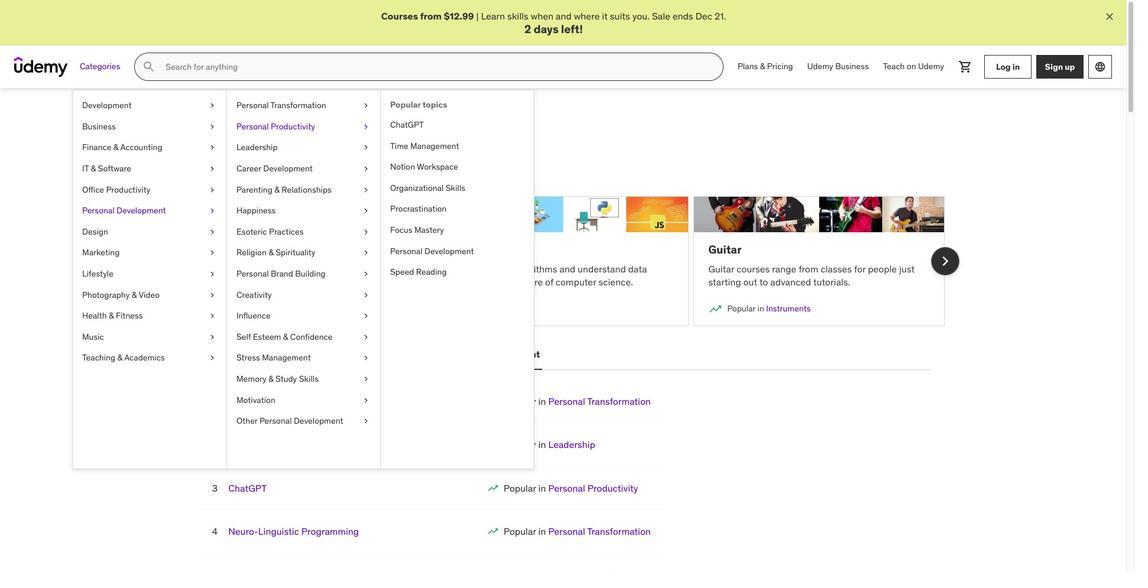 Task type: describe. For each thing, give the bounding box(es) containing it.
in up popular in personal productivity
[[538, 439, 546, 451]]

popular in leadership
[[504, 439, 595, 451]]

& for academics
[[117, 353, 122, 363]]

submit search image
[[142, 60, 156, 74]]

algorithms
[[452, 243, 512, 257]]

teach on udemy
[[883, 61, 944, 72]]

personal productivity
[[236, 121, 315, 132]]

choose a language image
[[1094, 61, 1106, 73]]

xsmall image for memory & study skills
[[361, 374, 371, 385]]

it & software
[[82, 163, 131, 174]]

1 vertical spatial leadership
[[548, 439, 595, 451]]

& for video
[[132, 289, 137, 300]]

coach
[[246, 396, 273, 407]]

sign
[[1045, 61, 1063, 72]]

development inside button
[[480, 348, 540, 360]]

3 cell from the top
[[504, 482, 638, 494]]

music
[[82, 332, 104, 342]]

Search for anything text field
[[163, 57, 709, 77]]

speed
[[390, 267, 414, 277]]

plans & pricing
[[738, 61, 793, 72]]

xsmall image for self esteem & confidence
[[361, 332, 371, 343]]

1 udemy from the left
[[807, 61, 833, 72]]

it
[[602, 10, 608, 22]]

1 vertical spatial business
[[82, 121, 116, 132]]

where
[[574, 10, 600, 22]]

xsmall image for personal transformation
[[361, 100, 371, 112]]

music link
[[73, 327, 226, 348]]

left!
[[561, 22, 583, 36]]

design for design link
[[82, 226, 108, 237]]

esoteric practices link
[[227, 222, 380, 243]]

0 vertical spatial chatgpt link
[[381, 115, 534, 136]]

xsmall image for design
[[208, 226, 217, 238]]

skills inside courses from $12.99 | learn skills when and where it suits you. sale ends dec 21. 2 days left!
[[507, 10, 528, 22]]

focus mastery link
[[381, 220, 534, 241]]

neuro-linguistic programming link
[[228, 526, 359, 538]]

religion & spirituality
[[236, 247, 315, 258]]

training
[[275, 396, 309, 407]]

instruments link
[[766, 303, 811, 314]]

life coach training
[[228, 396, 309, 407]]

creativity
[[236, 289, 272, 300]]

to right how
[[409, 263, 417, 275]]

xsmall image for esoteric practices
[[361, 226, 371, 238]]

other personal development
[[236, 416, 343, 426]]

popular topics
[[390, 99, 447, 110]]

when
[[531, 10, 554, 22]]

health & fitness link
[[73, 306, 226, 327]]

happiness link
[[227, 201, 380, 222]]

motivation
[[236, 395, 275, 405]]

and inside learn to build algorithms and understand data structures at the core of computer science.
[[560, 263, 575, 275]]

of
[[545, 276, 553, 288]]

practices
[[269, 226, 304, 237]]

workspace
[[417, 162, 458, 172]]

statistical
[[215, 263, 256, 275]]

management for time management
[[410, 140, 459, 151]]

2 cell from the top
[[504, 439, 595, 451]]

learn something completely new or improve your existing skills
[[181, 151, 447, 162]]

instruments
[[766, 303, 811, 314]]

next image
[[936, 252, 955, 271]]

notion workspace
[[390, 162, 458, 172]]

close image
[[1104, 11, 1116, 22]]

sale
[[652, 10, 670, 22]]

new
[[303, 151, 321, 162]]

science.
[[599, 276, 633, 288]]

it
[[82, 163, 89, 174]]

popular in image for popular in data & analytics
[[196, 302, 210, 316]]

at
[[498, 276, 506, 288]]

relationships
[[282, 184, 332, 195]]

xsmall image for it & software
[[208, 163, 217, 175]]

from inside guitar courses range from classes for people just starting out to advanced tutorials.
[[799, 263, 818, 275]]

life
[[228, 396, 244, 407]]

xsmall image for lifestyle
[[208, 268, 217, 280]]

speed reading link
[[381, 262, 534, 283]]

personal brand building link
[[227, 264, 380, 285]]

xsmall image for personal productivity
[[361, 121, 371, 133]]

2 udemy from the left
[[918, 61, 944, 72]]

you.
[[632, 10, 650, 22]]

video
[[139, 289, 160, 300]]

log in link
[[984, 55, 1032, 79]]

parenting
[[236, 184, 272, 195]]

0 vertical spatial leadership link
[[227, 137, 380, 158]]

xsmall image for happiness
[[361, 205, 371, 217]]

speed reading
[[390, 267, 447, 277]]

spirituality
[[276, 247, 315, 258]]

design for design button
[[337, 348, 369, 360]]

in right log
[[1013, 61, 1020, 72]]

courses
[[381, 10, 418, 22]]

notion
[[390, 162, 415, 172]]

popular in personal transformation for bottom personal transformation 'link'
[[504, 526, 651, 538]]

1 horizontal spatial leadership link
[[548, 439, 595, 451]]

structures
[[452, 276, 495, 288]]

creativity link
[[227, 285, 380, 306]]

to inside learn to build algorithms and understand data structures at the core of computer science.
[[478, 263, 487, 275]]

carousel element
[[181, 182, 959, 341]]

topics inside personal productivity 'element'
[[423, 99, 447, 110]]

& for accounting
[[113, 142, 119, 153]]

advanced
[[770, 276, 811, 288]]

from inside the use statistical probability to teach computers how to learn from data.
[[219, 276, 239, 288]]

improve
[[334, 151, 368, 162]]

religion
[[236, 247, 267, 258]]

to left teach
[[305, 263, 313, 275]]

data & analytics link
[[254, 303, 314, 314]]

popular in image for popular in personal transformation
[[487, 526, 499, 538]]

categories button
[[73, 53, 127, 81]]

teach
[[883, 61, 905, 72]]

understand
[[578, 263, 626, 275]]

in down popular in personal productivity
[[538, 526, 546, 538]]

on
[[907, 61, 916, 72]]

4 cell from the top
[[504, 526, 651, 538]]

esoteric practices
[[236, 226, 304, 237]]

popular in data & analytics
[[215, 303, 314, 314]]

& for relationships
[[274, 184, 280, 195]]

marketing
[[82, 247, 120, 258]]

teach on udemy link
[[876, 53, 951, 81]]

popular in instruments
[[727, 303, 811, 314]]

personal inside 'element'
[[390, 246, 422, 256]]

from inside courses from $12.99 | learn skills when and where it suits you. sale ends dec 21. 2 days left!
[[420, 10, 442, 22]]

learn to build algorithms and understand data structures at the core of computer science.
[[452, 263, 647, 288]]

xsmall image for parenting & relationships
[[361, 184, 371, 196]]

office productivity
[[82, 184, 150, 195]]

xsmall image for stress management
[[361, 353, 371, 364]]

finance
[[82, 142, 111, 153]]

use
[[196, 263, 212, 275]]

other personal development link
[[227, 411, 380, 432]]

stress
[[236, 353, 260, 363]]

religion & spirituality link
[[227, 243, 380, 264]]

sign up link
[[1036, 55, 1084, 79]]

photography
[[82, 289, 130, 300]]

stress management link
[[227, 348, 380, 369]]

the
[[508, 276, 522, 288]]

xsmall image for motivation
[[361, 395, 371, 406]]



Task type: vqa. For each thing, say whether or not it's contained in the screenshot.
the Business inside the Home Business link
no



Task type: locate. For each thing, give the bounding box(es) containing it.
completely
[[255, 151, 301, 162]]

udemy business link
[[800, 53, 876, 81]]

1 horizontal spatial leadership
[[548, 439, 595, 451]]

learn for popular and trending topics
[[181, 151, 205, 162]]

1 horizontal spatial skills
[[507, 10, 528, 22]]

1 vertical spatial chatgpt link
[[228, 482, 267, 494]]

& left video
[[132, 289, 137, 300]]

other
[[236, 416, 258, 426]]

guitar for guitar courses range from classes for people just starting out to advanced tutorials.
[[708, 263, 734, 275]]

just
[[899, 263, 915, 275]]

study
[[276, 374, 297, 384]]

xsmall image for influence
[[361, 310, 371, 322]]

machine learning
[[196, 243, 291, 257]]

xsmall image inside lifestyle link
[[208, 268, 217, 280]]

development inside personal productivity 'element'
[[424, 246, 474, 256]]

reading
[[416, 267, 447, 277]]

to inside guitar courses range from classes for people just starting out to advanced tutorials.
[[759, 276, 768, 288]]

xsmall image inside music link
[[208, 332, 217, 343]]

0 horizontal spatial business
[[82, 121, 116, 132]]

design down self esteem & confidence link
[[337, 348, 369, 360]]

popular in personal transformation
[[504, 396, 651, 407], [504, 526, 651, 538]]

personal development
[[82, 205, 166, 216], [390, 246, 474, 256], [438, 348, 540, 360]]

& down 'career development'
[[274, 184, 280, 195]]

& right teaching
[[117, 353, 122, 363]]

1 vertical spatial leadership link
[[548, 439, 595, 451]]

popular inside personal productivity 'element'
[[390, 99, 421, 110]]

0 vertical spatial leadership
[[236, 142, 278, 153]]

personal development for the personal development button at the bottom of the page
[[438, 348, 540, 360]]

& right data
[[273, 303, 278, 314]]

skills down notion workspace link
[[446, 183, 465, 193]]

and
[[556, 10, 572, 22], [241, 117, 268, 135], [560, 263, 575, 275]]

1 guitar from the top
[[708, 243, 742, 257]]

1 vertical spatial skills
[[426, 151, 447, 162]]

cell
[[504, 396, 651, 407], [504, 439, 595, 451], [504, 482, 638, 494], [504, 526, 651, 538], [504, 569, 651, 572]]

2 vertical spatial learn
[[452, 263, 476, 275]]

udemy right pricing
[[807, 61, 833, 72]]

from up advanced
[[799, 263, 818, 275]]

2 guitar from the top
[[708, 263, 734, 275]]

xsmall image for leadership
[[361, 142, 371, 154]]

1 horizontal spatial productivity
[[271, 121, 315, 132]]

health
[[82, 310, 107, 321]]

chatgpt link
[[381, 115, 534, 136], [228, 482, 267, 494]]

management inside personal productivity 'element'
[[410, 140, 459, 151]]

xsmall image inside self esteem & confidence link
[[361, 332, 371, 343]]

leadership link up popular in personal productivity
[[548, 439, 595, 451]]

bestselling button
[[195, 341, 251, 369]]

2 vertical spatial and
[[560, 263, 575, 275]]

finance & accounting
[[82, 142, 162, 153]]

in left data
[[245, 303, 252, 314]]

your
[[370, 151, 388, 162]]

design button
[[335, 341, 371, 369]]

leadership link down trending
[[227, 137, 380, 158]]

0 vertical spatial guitar
[[708, 243, 742, 257]]

0 vertical spatial productivity
[[271, 121, 315, 132]]

leadership up "career"
[[236, 142, 278, 153]]

1 vertical spatial popular in image
[[487, 526, 499, 538]]

chatgpt right 3
[[228, 482, 267, 494]]

0 horizontal spatial popular in image
[[196, 302, 210, 316]]

design up marketing
[[82, 226, 108, 237]]

transformation inside 'link'
[[270, 100, 326, 111]]

0 horizontal spatial skills
[[299, 374, 319, 384]]

3
[[212, 482, 218, 494]]

range
[[772, 263, 796, 275]]

learn left something
[[181, 151, 205, 162]]

business left teach
[[835, 61, 869, 72]]

xsmall image inside the finance & accounting link
[[208, 142, 217, 154]]

lifestyle
[[82, 268, 113, 279]]

procrastination
[[390, 204, 447, 214]]

0 horizontal spatial popular in image
[[487, 526, 499, 538]]

xsmall image for personal brand building
[[361, 268, 371, 280]]

trending
[[271, 117, 332, 135]]

plans
[[738, 61, 758, 72]]

1 horizontal spatial personal development link
[[381, 241, 534, 262]]

1 vertical spatial personal development link
[[381, 241, 534, 262]]

& for fitness
[[109, 310, 114, 321]]

1 vertical spatial popular in image
[[487, 482, 499, 494]]

in left instruments link
[[758, 303, 764, 314]]

2 vertical spatial from
[[219, 276, 239, 288]]

& right health
[[109, 310, 114, 321]]

& left study
[[268, 374, 274, 384]]

1 vertical spatial transformation
[[587, 396, 651, 407]]

1 vertical spatial productivity
[[106, 184, 150, 195]]

xsmall image for personal development
[[208, 205, 217, 217]]

life coach training link
[[228, 396, 309, 407]]

1 vertical spatial popular in personal transformation
[[504, 526, 651, 538]]

xsmall image inside personal brand building link
[[361, 268, 371, 280]]

and up left!
[[556, 10, 572, 22]]

popular in image inside carousel "element"
[[196, 302, 210, 316]]

1 vertical spatial and
[[241, 117, 268, 135]]

management for stress management
[[262, 353, 311, 363]]

0 horizontal spatial personal development link
[[73, 201, 226, 222]]

xsmall image for creativity
[[361, 289, 371, 301]]

xsmall image inside it & software link
[[208, 163, 217, 175]]

popular in personal transformation up popular in leadership
[[504, 396, 651, 407]]

personal development inside personal productivity 'element'
[[390, 246, 474, 256]]

xsmall image for other personal development
[[361, 416, 371, 427]]

photography & video
[[82, 289, 160, 300]]

learn inside courses from $12.99 | learn skills when and where it suits you. sale ends dec 21. 2 days left!
[[481, 10, 505, 22]]

xsmall image for teaching & academics
[[208, 353, 217, 364]]

0 vertical spatial from
[[420, 10, 442, 22]]

teaching
[[82, 353, 115, 363]]

personal development for personal development link in personal productivity 'element'
[[390, 246, 474, 256]]

|
[[476, 10, 479, 22]]

popular in personal transformation down popular in personal productivity
[[504, 526, 651, 538]]

2 vertical spatial personal transformation link
[[548, 526, 651, 538]]

xsmall image for religion & spirituality
[[361, 247, 371, 259]]

xsmall image for career development
[[361, 163, 371, 175]]

1 horizontal spatial learn
[[452, 263, 476, 275]]

& for software
[[91, 163, 96, 174]]

skills down the stress management link
[[299, 374, 319, 384]]

it & software link
[[73, 158, 226, 179]]

1 horizontal spatial udemy
[[918, 61, 944, 72]]

chatgpt link up the time management
[[381, 115, 534, 136]]

memory
[[236, 374, 266, 384]]

2 horizontal spatial productivity
[[588, 482, 638, 494]]

in down popular in leadership
[[538, 482, 546, 494]]

xsmall image inside "office productivity" link
[[208, 184, 217, 196]]

neuro-
[[228, 526, 258, 538]]

1 vertical spatial guitar
[[708, 263, 734, 275]]

0 vertical spatial and
[[556, 10, 572, 22]]

esteem
[[253, 332, 281, 342]]

0 vertical spatial personal development
[[82, 205, 166, 216]]

1 horizontal spatial popular in image
[[487, 482, 499, 494]]

xsmall image for marketing
[[208, 247, 217, 259]]

1 horizontal spatial chatgpt
[[390, 119, 424, 130]]

xsmall image inside esoteric practices link
[[361, 226, 371, 238]]

xsmall image inside teaching & academics link
[[208, 353, 217, 364]]

personal inside button
[[438, 348, 478, 360]]

1 vertical spatial chatgpt
[[228, 482, 267, 494]]

1 horizontal spatial business
[[835, 61, 869, 72]]

chatgpt inside personal productivity 'element'
[[390, 119, 424, 130]]

transformation
[[270, 100, 326, 111], [587, 396, 651, 407], [587, 526, 651, 538]]

organizational
[[390, 183, 444, 193]]

xsmall image inside design link
[[208, 226, 217, 238]]

5 cell from the top
[[504, 569, 651, 572]]

guitar for guitar
[[708, 243, 742, 257]]

software
[[98, 163, 131, 174]]

to
[[305, 263, 313, 275], [409, 263, 417, 275], [478, 263, 487, 275], [759, 276, 768, 288]]

self
[[236, 332, 251, 342]]

xsmall image inside influence link
[[361, 310, 371, 322]]

popular in image
[[196, 302, 210, 316], [487, 482, 499, 494]]

1 vertical spatial design
[[337, 348, 369, 360]]

0 horizontal spatial design
[[82, 226, 108, 237]]

1 popular in personal transformation from the top
[[504, 396, 651, 407]]

personal transformation link
[[227, 95, 380, 116], [548, 396, 651, 407], [548, 526, 651, 538]]

chatgpt up time on the left of the page
[[390, 119, 424, 130]]

to up structures
[[478, 263, 487, 275]]

leadership link
[[227, 137, 380, 158], [548, 439, 595, 451]]

0 vertical spatial learn
[[481, 10, 505, 22]]

xsmall image for business
[[208, 121, 217, 133]]

topics down search for anything text field at the top of the page
[[423, 99, 447, 110]]

productivity for office productivity
[[106, 184, 150, 195]]

1 horizontal spatial skills
[[446, 183, 465, 193]]

learn up structures
[[452, 263, 476, 275]]

1 horizontal spatial popular in image
[[708, 302, 723, 316]]

0 horizontal spatial productivity
[[106, 184, 150, 195]]

& right plans
[[760, 61, 765, 72]]

0 vertical spatial chatgpt
[[390, 119, 424, 130]]

personal productivity link
[[227, 116, 380, 137], [548, 482, 638, 494]]

& up 'probability'
[[269, 247, 274, 258]]

popular in image
[[708, 302, 723, 316], [487, 526, 499, 538]]

2 horizontal spatial from
[[799, 263, 818, 275]]

learn
[[481, 10, 505, 22], [181, 151, 205, 162], [452, 263, 476, 275]]

or
[[323, 151, 331, 162]]

0 vertical spatial topics
[[423, 99, 447, 110]]

0 horizontal spatial udemy
[[807, 61, 833, 72]]

memory & study skills link
[[227, 369, 380, 390]]

neuro-linguistic programming
[[228, 526, 359, 538]]

1 horizontal spatial topics
[[423, 99, 447, 110]]

popular and trending topics
[[181, 117, 378, 135]]

1 vertical spatial topics
[[335, 117, 378, 135]]

udemy right the on
[[918, 61, 944, 72]]

0 horizontal spatial learn
[[181, 151, 205, 162]]

1 horizontal spatial personal productivity link
[[548, 482, 638, 494]]

from down 'statistical'
[[219, 276, 239, 288]]

1 horizontal spatial from
[[420, 10, 442, 22]]

business link
[[73, 116, 226, 137]]

xsmall image inside parenting & relationships link
[[361, 184, 371, 196]]

procrastination link
[[381, 199, 534, 220]]

management up study
[[262, 353, 311, 363]]

business up finance at the top left of page
[[82, 121, 116, 132]]

& for spirituality
[[269, 247, 274, 258]]

categories
[[80, 61, 120, 72]]

learn inside learn to build algorithms and understand data structures at the core of computer science.
[[452, 263, 476, 275]]

self esteem & confidence link
[[227, 327, 380, 348]]

1 cell from the top
[[504, 396, 651, 407]]

leadership up popular in personal productivity
[[548, 439, 595, 451]]

& right it
[[91, 163, 96, 174]]

& for pricing
[[760, 61, 765, 72]]

productivity for personal productivity
[[271, 121, 315, 132]]

popular in image for popular in personal productivity
[[487, 482, 499, 494]]

21.
[[715, 10, 726, 22]]

and down personal transformation
[[241, 117, 268, 135]]

computer
[[556, 276, 596, 288]]

xsmall image inside photography & video "link"
[[208, 289, 217, 301]]

1 vertical spatial learn
[[181, 151, 205, 162]]

xsmall image for photography & video
[[208, 289, 217, 301]]

1 vertical spatial management
[[262, 353, 311, 363]]

xsmall image inside the leadership link
[[361, 142, 371, 154]]

chatgpt link right 3
[[228, 482, 267, 494]]

0 horizontal spatial leadership link
[[227, 137, 380, 158]]

core
[[524, 276, 543, 288]]

personal development inside button
[[438, 348, 540, 360]]

0 vertical spatial personal development link
[[73, 201, 226, 222]]

office
[[82, 184, 104, 195]]

& right the esteem
[[283, 332, 288, 342]]

0 vertical spatial design
[[82, 226, 108, 237]]

personal development for the left personal development link
[[82, 205, 166, 216]]

something
[[208, 151, 252, 162]]

& inside "link"
[[132, 289, 137, 300]]

1 horizontal spatial design
[[337, 348, 369, 360]]

fitness
[[116, 310, 143, 321]]

xsmall image inside personal development link
[[208, 205, 217, 217]]

development inside button
[[263, 348, 323, 360]]

time management
[[390, 140, 459, 151]]

0 vertical spatial popular in personal transformation
[[504, 396, 651, 407]]

to right "out" at the right of page
[[759, 276, 768, 288]]

xsmall image for office productivity
[[208, 184, 217, 196]]

shopping cart with 0 items image
[[958, 60, 973, 74]]

0 vertical spatial management
[[410, 140, 459, 151]]

personal productivity element
[[380, 91, 534, 469]]

parenting & relationships link
[[227, 179, 380, 201]]

2 horizontal spatial learn
[[481, 10, 505, 22]]

xsmall image inside career development link
[[361, 163, 371, 175]]

transformation for bottom personal transformation 'link'
[[587, 526, 651, 538]]

1 vertical spatial personal development
[[390, 246, 474, 256]]

0 horizontal spatial topics
[[335, 117, 378, 135]]

udemy image
[[14, 57, 68, 77]]

xsmall image inside happiness 'link'
[[361, 205, 371, 217]]

xsmall image
[[208, 100, 217, 112], [361, 100, 371, 112], [208, 121, 217, 133], [208, 142, 217, 154], [208, 163, 217, 175], [361, 163, 371, 175], [361, 205, 371, 217], [361, 226, 371, 238], [361, 247, 371, 259], [208, 268, 217, 280], [208, 289, 217, 301], [361, 289, 371, 301], [361, 310, 371, 322], [361, 332, 371, 343], [361, 353, 371, 364], [361, 374, 371, 385], [361, 416, 371, 427]]

0 horizontal spatial from
[[219, 276, 239, 288]]

xsmall image for finance & accounting
[[208, 142, 217, 154]]

design inside button
[[337, 348, 369, 360]]

learning
[[244, 243, 291, 257]]

2 vertical spatial personal development
[[438, 348, 540, 360]]

xsmall image
[[361, 121, 371, 133], [361, 142, 371, 154], [208, 184, 217, 196], [361, 184, 371, 196], [208, 205, 217, 217], [208, 226, 217, 238], [208, 247, 217, 259], [361, 268, 371, 280], [208, 310, 217, 322], [208, 332, 217, 343], [208, 353, 217, 364], [361, 395, 371, 406]]

xsmall image inside 'memory & study skills' link
[[361, 374, 371, 385]]

0 horizontal spatial management
[[262, 353, 311, 363]]

sign up
[[1045, 61, 1075, 72]]

design
[[82, 226, 108, 237], [337, 348, 369, 360]]

personal development link up reading
[[381, 241, 534, 262]]

mastery
[[414, 225, 444, 235]]

xsmall image inside motivation link
[[361, 395, 371, 406]]

design link
[[73, 222, 226, 243]]

management up workspace
[[410, 140, 459, 151]]

0 vertical spatial skills
[[507, 10, 528, 22]]

and inside courses from $12.99 | learn skills when and where it suits you. sale ends dec 21. 2 days left!
[[556, 10, 572, 22]]

0 horizontal spatial chatgpt
[[228, 482, 267, 494]]

computers
[[341, 263, 387, 275]]

transformation for the middle personal transformation 'link'
[[587, 396, 651, 407]]

xsmall image inside the stress management link
[[361, 353, 371, 364]]

pricing
[[767, 61, 793, 72]]

xsmall image inside 'marketing' link
[[208, 247, 217, 259]]

personal transformation
[[236, 100, 326, 111]]

popular in image for popular in instruments
[[708, 302, 723, 316]]

xsmall image for music
[[208, 332, 217, 343]]

leadership
[[236, 142, 278, 153], [548, 439, 595, 451]]

0 vertical spatial personal transformation link
[[227, 95, 380, 116]]

xsmall image inside creativity link
[[361, 289, 371, 301]]

2 popular in personal transformation from the top
[[504, 526, 651, 538]]

influence
[[236, 310, 271, 321]]

xsmall image inside religion & spirituality link
[[361, 247, 371, 259]]

& right finance at the top left of page
[[113, 142, 119, 153]]

starting
[[708, 276, 741, 288]]

xsmall image for health & fitness
[[208, 310, 217, 322]]

and up computer
[[560, 263, 575, 275]]

popular in personal transformation for the middle personal transformation 'link'
[[504, 396, 651, 407]]

udemy business
[[807, 61, 869, 72]]

algorithms
[[512, 263, 557, 275]]

0 vertical spatial personal productivity link
[[227, 116, 380, 137]]

popular in image inside carousel "element"
[[708, 302, 723, 316]]

1 vertical spatial personal transformation link
[[548, 396, 651, 407]]

0 horizontal spatial personal productivity link
[[227, 116, 380, 137]]

0 vertical spatial skills
[[446, 183, 465, 193]]

skills inside organizational skills link
[[446, 183, 465, 193]]

influence link
[[227, 306, 380, 327]]

0 horizontal spatial skills
[[426, 151, 447, 162]]

out
[[743, 276, 757, 288]]

1 vertical spatial skills
[[299, 374, 319, 384]]

xsmall image inside the health & fitness link
[[208, 310, 217, 322]]

log
[[996, 61, 1011, 72]]

xsmall image inside development link
[[208, 100, 217, 112]]

0 vertical spatial transformation
[[270, 100, 326, 111]]

0 vertical spatial popular in image
[[196, 302, 210, 316]]

0 vertical spatial business
[[835, 61, 869, 72]]

courses from $12.99 | learn skills when and where it suits you. sale ends dec 21. 2 days left!
[[381, 10, 726, 36]]

confidence
[[290, 332, 333, 342]]

xsmall image for development
[[208, 100, 217, 112]]

personal development link inside personal productivity 'element'
[[381, 241, 534, 262]]

xsmall image inside other personal development link
[[361, 416, 371, 427]]

in up popular in leadership
[[538, 396, 546, 407]]

learn right "|" on the left top of the page
[[481, 10, 505, 22]]

0 horizontal spatial leadership
[[236, 142, 278, 153]]

& inside carousel "element"
[[273, 303, 278, 314]]

skills inside 'memory & study skills' link
[[299, 374, 319, 384]]

personal development link down office productivity on the top left
[[73, 201, 226, 222]]

xsmall image inside business link
[[208, 121, 217, 133]]

from left $12.99 in the top left of the page
[[420, 10, 442, 22]]

guitar inside guitar courses range from classes for people just starting out to advanced tutorials.
[[708, 263, 734, 275]]

1 vertical spatial personal productivity link
[[548, 482, 638, 494]]

1 horizontal spatial chatgpt link
[[381, 115, 534, 136]]

classes
[[821, 263, 852, 275]]

skills
[[507, 10, 528, 22], [426, 151, 447, 162]]

plans & pricing link
[[731, 53, 800, 81]]

1 vertical spatial from
[[799, 263, 818, 275]]

2 vertical spatial productivity
[[588, 482, 638, 494]]

happiness
[[236, 205, 276, 216]]

popular in personal productivity
[[504, 482, 638, 494]]

0 horizontal spatial chatgpt link
[[228, 482, 267, 494]]

accounting
[[120, 142, 162, 153]]

topics up improve
[[335, 117, 378, 135]]

2 vertical spatial transformation
[[587, 526, 651, 538]]

0 vertical spatial popular in image
[[708, 302, 723, 316]]

1 horizontal spatial management
[[410, 140, 459, 151]]

learn for algorithms
[[452, 263, 476, 275]]

brand
[[271, 268, 293, 279]]

& for study
[[268, 374, 274, 384]]

focus mastery
[[390, 225, 444, 235]]



